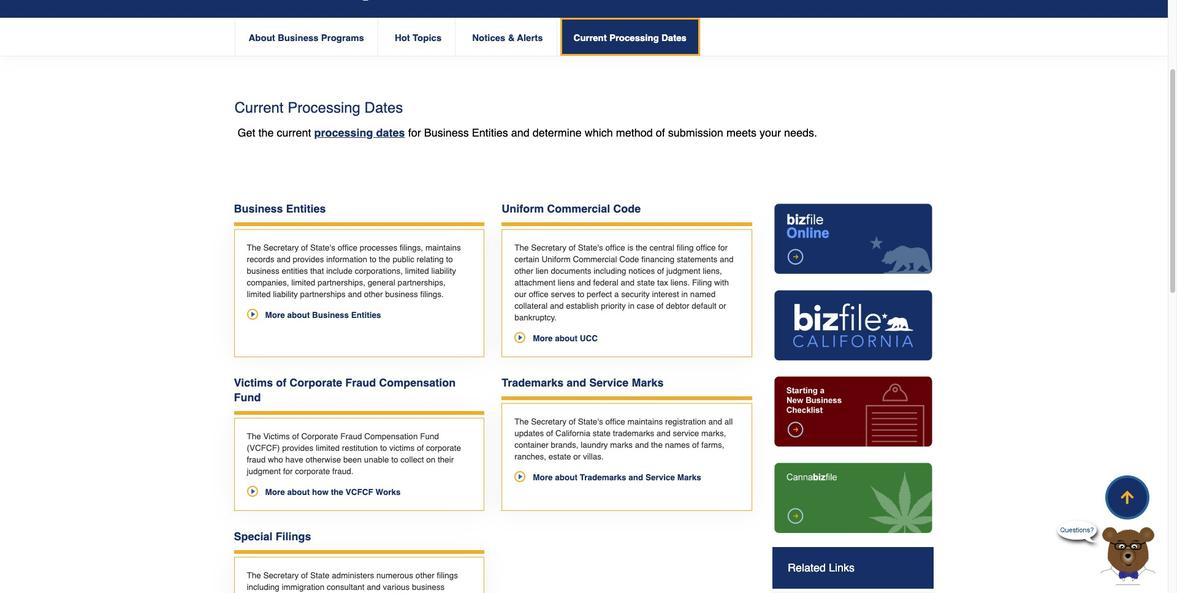 Task type: vqa. For each thing, say whether or not it's contained in the screenshot.
the and
yes



Task type: locate. For each thing, give the bounding box(es) containing it.
the up certain
[[514, 243, 529, 252]]

filings
[[437, 571, 458, 580]]

about down estate
[[555, 473, 577, 482]]

and inside 'the secretary of state administers numerous other filings including immigration consultant and various busines'
[[367, 583, 381, 592]]

state's inside the secretary of state's office processes filings, maintains records and provides information to the public relating to business entities that include corporations, limited liability companies, limited partnerships, general partnerships, limited liability partnerships and other business filings.
[[310, 243, 335, 252]]

business
[[278, 32, 319, 43], [424, 126, 469, 139], [234, 202, 283, 215], [312, 311, 349, 320]]

about left the ucc
[[555, 334, 577, 343]]

about for of
[[287, 488, 310, 497]]

state up laundry
[[593, 429, 611, 438]]

state's up documents
[[578, 243, 603, 252]]

bizfile online image
[[772, 202, 933, 276]]

1 horizontal spatial corporate
[[426, 444, 461, 453]]

the left the names at right bottom
[[651, 441, 663, 450]]

special
[[234, 530, 273, 543]]

business right about
[[278, 32, 319, 43]]

the for victims of corporate fraud compensation fund
[[247, 432, 261, 441]]

about down partnerships
[[287, 311, 310, 320]]

service
[[589, 376, 629, 389], [646, 473, 675, 482]]

the inside the secretary of state's office is the central filing office for certain uniform commercial code financing statements and other lien documents including notices of judgment liens, attachment liens and federal and state tax liens. filing with our office serves to perfect a security interest in named collateral and establish priority in case of debtor default or bankruptcy.
[[514, 243, 529, 252]]

maintains up trademarks
[[627, 417, 663, 427]]

starting a new business checklist image
[[772, 374, 933, 449]]

other inside 'the secretary of state administers numerous other filings including immigration consultant and various busines'
[[416, 571, 434, 580]]

0 horizontal spatial fund
[[234, 391, 261, 404]]

and up entities
[[277, 255, 290, 264]]

entities inside the more about business entities link
[[351, 311, 381, 320]]

for inside the secretary of state's office is the central filing office for certain uniform commercial code financing statements and other lien documents including notices of judgment liens, attachment liens and federal and state tax liens. filing with our office serves to perfect a security interest in named collateral and establish priority in case of debtor default or bankruptcy.
[[718, 243, 728, 252]]

0 vertical spatial fund
[[234, 391, 261, 404]]

the right how
[[331, 488, 343, 497]]

secretary up updates
[[531, 417, 566, 427]]

1 horizontal spatial processing
[[609, 32, 659, 43]]

and inside "link"
[[629, 473, 643, 482]]

other inside the secretary of state's office is the central filing office for certain uniform commercial code financing statements and other lien documents including notices of judgment liens, attachment liens and federal and state tax liens. filing with our office serves to perfect a security interest in named collateral and establish priority in case of debtor default or bankruptcy.
[[514, 267, 533, 276]]

1 vertical spatial compensation
[[364, 432, 418, 441]]

office inside the secretary of state's office processes filings, maintains records and provides information to the public relating to business entities that include corporations, limited liability companies, limited partnerships, general partnerships, limited liability partnerships and other business filings.
[[338, 243, 357, 252]]

0 vertical spatial corporate
[[426, 444, 461, 453]]

for right dates at the left of the page
[[408, 126, 421, 139]]

1 horizontal spatial partnerships,
[[398, 278, 445, 287]]

trademarks
[[613, 429, 654, 438]]

victims inside the victims of corporate fraud compensation fund (vcfcf) provides limited restitution to victims of corporate fraud who have otherwise been unable to collect on their judgment for corporate fraud.
[[263, 432, 290, 441]]

consultant
[[327, 583, 365, 592]]

1 horizontal spatial state
[[637, 278, 655, 287]]

office up trademarks
[[605, 417, 625, 427]]

dates inside tab panel
[[365, 99, 403, 116]]

secretary up the lien
[[531, 243, 566, 252]]

limited down relating
[[405, 267, 429, 276]]

case
[[637, 302, 654, 311]]

1 vertical spatial including
[[247, 583, 279, 592]]

or left villas. on the bottom of the page
[[573, 452, 581, 462]]

federal
[[593, 278, 618, 287]]

administers
[[332, 571, 374, 580]]

entities inside current processing dates tab panel
[[472, 126, 508, 139]]

filings,
[[400, 243, 423, 252]]

1 vertical spatial code
[[619, 255, 639, 264]]

1 vertical spatial fund
[[420, 432, 439, 441]]

0 horizontal spatial marks
[[632, 376, 664, 389]]

judgment up liens.
[[666, 267, 700, 276]]

uniform commercial code
[[502, 202, 641, 215]]

state's for and
[[578, 417, 603, 427]]

code inside the secretary of state's office is the central filing office for certain uniform commercial code financing statements and other lien documents including notices of judgment liens, attachment liens and federal and state tax liens. filing with our office serves to perfect a security interest in named collateral and establish priority in case of debtor default or bankruptcy.
[[619, 255, 639, 264]]

for down have
[[283, 467, 293, 476]]

0 vertical spatial in
[[681, 290, 688, 299]]

other left filings
[[416, 571, 434, 580]]

0 horizontal spatial partnerships,
[[318, 278, 365, 287]]

code down is
[[619, 255, 639, 264]]

1 vertical spatial liability
[[273, 290, 298, 299]]

current inside current processing dates link
[[574, 32, 607, 43]]

0 vertical spatial state
[[637, 278, 655, 287]]

limited up otherwise on the left bottom of the page
[[316, 444, 340, 453]]

1 vertical spatial uniform
[[542, 255, 571, 264]]

business entities
[[234, 202, 326, 215]]

ranches,
[[514, 452, 546, 462]]

tab list containing about business programs
[[234, 18, 704, 56]]

1 horizontal spatial including
[[594, 267, 626, 276]]

maintains up relating
[[425, 243, 461, 252]]

0 vertical spatial current
[[574, 32, 607, 43]]

numerous
[[376, 571, 413, 580]]

about left how
[[287, 488, 310, 497]]

with
[[714, 278, 729, 287]]

office left is
[[605, 243, 625, 252]]

more
[[265, 311, 285, 320], [533, 334, 553, 343], [533, 473, 553, 482], [265, 488, 285, 497]]

state down notices
[[637, 278, 655, 287]]

office
[[338, 243, 357, 252], [605, 243, 625, 252], [696, 243, 716, 252], [529, 290, 549, 299], [605, 417, 625, 427]]

1 vertical spatial or
[[573, 452, 581, 462]]

more about trademarks and service marks
[[533, 473, 701, 482]]

business inside current processing dates tab panel
[[424, 126, 469, 139]]

the inside the secretary of state's office maintains registration and all updates of california state trademarks and service marks, container brands, laundry marks and the names of farms, ranches, estate or villas.
[[651, 441, 663, 450]]

including up federal
[[594, 267, 626, 276]]

partnerships, up filings.
[[398, 278, 445, 287]]

office up information at the top of the page
[[338, 243, 357, 252]]

works
[[375, 488, 401, 497]]

2 horizontal spatial entities
[[472, 126, 508, 139]]

secretary
[[263, 243, 299, 252], [531, 243, 566, 252], [531, 417, 566, 427], [263, 571, 299, 580]]

unable
[[364, 455, 389, 465]]

trademarks down villas. on the bottom of the page
[[580, 473, 626, 482]]

current up get
[[234, 99, 284, 116]]

0 vertical spatial fraud
[[345, 376, 376, 389]]

2 vertical spatial entities
[[351, 311, 381, 320]]

office inside the secretary of state's office maintains registration and all updates of california state trademarks and service marks, container brands, laundry marks and the names of farms, ranches, estate or villas.
[[605, 417, 625, 427]]

other down certain
[[514, 267, 533, 276]]

0 vertical spatial including
[[594, 267, 626, 276]]

1 vertical spatial in
[[628, 302, 635, 311]]

is
[[627, 243, 633, 252]]

corporations,
[[355, 267, 403, 276]]

in down liens.
[[681, 290, 688, 299]]

1 vertical spatial maintains
[[627, 417, 663, 427]]

about for and
[[555, 473, 577, 482]]

1 horizontal spatial entities
[[351, 311, 381, 320]]

1 horizontal spatial for
[[408, 126, 421, 139]]

0 vertical spatial entities
[[472, 126, 508, 139]]

0 horizontal spatial current processing dates
[[234, 99, 403, 116]]

more down the who on the left bottom of the page
[[265, 488, 285, 497]]

the right get
[[258, 126, 274, 139]]

0 horizontal spatial including
[[247, 583, 279, 592]]

1 horizontal spatial fund
[[420, 432, 439, 441]]

villas.
[[583, 452, 604, 462]]

(vcfcf)
[[247, 444, 280, 453]]

code up is
[[613, 202, 641, 215]]

secretary inside 'the secretary of state administers numerous other filings including immigration consultant and various busines'
[[263, 571, 299, 580]]

about inside the more about business entities link
[[287, 311, 310, 320]]

office for trademarks and service marks
[[605, 417, 625, 427]]

ucc
[[580, 334, 598, 343]]

1 horizontal spatial dates
[[661, 32, 687, 43]]

trademarks down more about ucc 'link' at the bottom of the page
[[502, 376, 564, 389]]

0 vertical spatial provides
[[293, 255, 324, 264]]

to up unable
[[380, 444, 387, 453]]

0 vertical spatial processing
[[609, 32, 659, 43]]

limited down companies,
[[247, 290, 271, 299]]

compensation inside 'victims of corporate fraud compensation fund'
[[379, 376, 456, 389]]

to up establish at the bottom of the page
[[578, 290, 584, 299]]

secretary inside the secretary of state's office is the central filing office for certain uniform commercial code financing statements and other lien documents including notices of judgment liens, attachment liens and federal and state tax liens. filing with our office serves to perfect a security interest in named collateral and establish priority in case of debtor default or bankruptcy.
[[531, 243, 566, 252]]

state
[[637, 278, 655, 287], [593, 429, 611, 438]]

in down the security
[[628, 302, 635, 311]]

service down the ucc
[[589, 376, 629, 389]]

provides up have
[[282, 444, 313, 453]]

and down more about ucc on the bottom of page
[[567, 376, 586, 389]]

state
[[310, 571, 330, 580]]

uniform inside the secretary of state's office is the central filing office for certain uniform commercial code financing statements and other lien documents including notices of judgment liens, attachment liens and federal and state tax liens. filing with our office serves to perfect a security interest in named collateral and establish priority in case of debtor default or bankruptcy.
[[542, 255, 571, 264]]

0 vertical spatial current processing dates
[[574, 32, 687, 43]]

1 vertical spatial service
[[646, 473, 675, 482]]

more down companies,
[[265, 311, 285, 320]]

including left immigration
[[247, 583, 279, 592]]

1 vertical spatial current
[[234, 99, 284, 116]]

names
[[665, 441, 690, 450]]

0 horizontal spatial current
[[234, 99, 284, 116]]

2 vertical spatial other
[[416, 571, 434, 580]]

or right default
[[719, 302, 726, 311]]

1 vertical spatial corporate
[[301, 432, 338, 441]]

the up (vcfcf)
[[247, 432, 261, 441]]

information
[[326, 255, 367, 264]]

the secretary of state administers numerous other filings including immigration consultant and various busines
[[247, 571, 458, 593]]

more down bankruptcy.
[[533, 334, 553, 343]]

of inside 'the secretary of state administers numerous other filings including immigration consultant and various busines'
[[301, 571, 308, 580]]

more down ranches,
[[533, 473, 553, 482]]

state's
[[310, 243, 335, 252], [578, 243, 603, 252], [578, 417, 603, 427]]

marks up trademarks
[[632, 376, 664, 389]]

current processing dates inside tab panel
[[234, 99, 403, 116]]

0 vertical spatial for
[[408, 126, 421, 139]]

1 vertical spatial entities
[[286, 202, 326, 215]]

secretary inside the secretary of state's office processes filings, maintains records and provides information to the public relating to business entities that include corporations, limited liability companies, limited partnerships, general partnerships, limited liability partnerships and other business filings.
[[263, 243, 299, 252]]

more inside "link"
[[533, 473, 553, 482]]

1 horizontal spatial service
[[646, 473, 675, 482]]

0 horizontal spatial other
[[364, 290, 383, 299]]

compensation inside the victims of corporate fraud compensation fund (vcfcf) provides limited restitution to victims of corporate fraud who have otherwise been unable to collect on their judgment for corporate fraud.
[[364, 432, 418, 441]]

0 vertical spatial other
[[514, 267, 533, 276]]

1 vertical spatial business
[[385, 290, 418, 299]]

the inside the victims of corporate fraud compensation fund (vcfcf) provides limited restitution to victims of corporate fraud who have otherwise been unable to collect on their judgment for corporate fraud.
[[247, 432, 261, 441]]

0 horizontal spatial entities
[[286, 202, 326, 215]]

for up liens, on the top right of the page
[[718, 243, 728, 252]]

state's inside the secretary of state's office maintains registration and all updates of california state trademarks and service marks, container brands, laundry marks and the names of farms, ranches, estate or villas.
[[578, 417, 603, 427]]

judgment
[[666, 267, 700, 276], [247, 467, 281, 476]]

more about ucc
[[533, 334, 598, 343]]

maintains inside the secretary of state's office processes filings, maintains records and provides information to the public relating to business entities that include corporations, limited liability companies, limited partnerships, general partnerships, limited liability partnerships and other business filings.
[[425, 243, 461, 252]]

state's up california
[[578, 417, 603, 427]]

about inside more about trademarks and service marks "link"
[[555, 473, 577, 482]]

liability down relating
[[431, 267, 456, 276]]

marks
[[632, 376, 664, 389], [677, 473, 701, 482]]

2 vertical spatial for
[[283, 467, 293, 476]]

to
[[370, 255, 376, 264], [446, 255, 453, 264], [578, 290, 584, 299], [380, 444, 387, 453], [391, 455, 398, 465]]

the down special
[[247, 571, 261, 580]]

provides up that
[[293, 255, 324, 264]]

0 horizontal spatial processing
[[288, 99, 360, 116]]

fraud inside 'victims of corporate fraud compensation fund'
[[345, 376, 376, 389]]

the inside the secretary of state's office maintains registration and all updates of california state trademarks and service marks, container brands, laundry marks and the names of farms, ranches, estate or villas.
[[514, 417, 529, 427]]

the right is
[[636, 243, 647, 252]]

bizfile california image
[[772, 288, 933, 362]]

trademarks
[[502, 376, 564, 389], [580, 473, 626, 482]]

state's inside the secretary of state's office is the central filing office for certain uniform commercial code financing statements and other lien documents including notices of judgment liens, attachment liens and federal and state tax liens. filing with our office serves to perfect a security interest in named collateral and establish priority in case of debtor default or bankruptcy.
[[578, 243, 603, 252]]

1 horizontal spatial current processing dates
[[574, 32, 687, 43]]

0 horizontal spatial liability
[[273, 290, 298, 299]]

provides inside the secretary of state's office processes filings, maintains records and provides information to the public relating to business entities that include corporations, limited liability companies, limited partnerships, general partnerships, limited liability partnerships and other business filings.
[[293, 255, 324, 264]]

1 vertical spatial trademarks
[[580, 473, 626, 482]]

1 vertical spatial processing
[[288, 99, 360, 116]]

0 vertical spatial judgment
[[666, 267, 700, 276]]

0 horizontal spatial service
[[589, 376, 629, 389]]

0 vertical spatial compensation
[[379, 376, 456, 389]]

about
[[287, 311, 310, 320], [555, 334, 577, 343], [555, 473, 577, 482], [287, 488, 310, 497]]

judgment down fraud
[[247, 467, 281, 476]]

1 vertical spatial victims
[[263, 432, 290, 441]]

1 vertical spatial fraud
[[340, 432, 362, 441]]

about inside more about ucc 'link'
[[555, 334, 577, 343]]

the up "corporations,"
[[379, 255, 390, 264]]

business down records on the top left
[[247, 267, 279, 276]]

filings.
[[420, 290, 444, 299]]

1 horizontal spatial judgment
[[666, 267, 700, 276]]

commercial
[[547, 202, 610, 215], [573, 255, 617, 264]]

and left determine
[[511, 126, 530, 139]]

uniform up certain
[[502, 202, 544, 215]]

0 horizontal spatial maintains
[[425, 243, 461, 252]]

0 vertical spatial maintains
[[425, 243, 461, 252]]

business right dates at the left of the page
[[424, 126, 469, 139]]

0 vertical spatial liability
[[431, 267, 456, 276]]

processing
[[314, 126, 373, 139]]

1 horizontal spatial current
[[574, 32, 607, 43]]

registration
[[665, 417, 706, 427]]

0 horizontal spatial corporate
[[295, 467, 330, 476]]

0 horizontal spatial or
[[573, 452, 581, 462]]

secretary inside the secretary of state's office maintains registration and all updates of california state trademarks and service marks, container brands, laundry marks and the names of farms, ranches, estate or villas.
[[531, 417, 566, 427]]

0 vertical spatial victims
[[234, 376, 273, 389]]

1 vertical spatial marks
[[677, 473, 701, 482]]

and left various
[[367, 583, 381, 592]]

service down the names at right bottom
[[646, 473, 675, 482]]

partnerships, down the include
[[318, 278, 365, 287]]

and down serves
[[550, 302, 564, 311]]

documents
[[551, 267, 591, 276]]

limited down entities
[[291, 278, 315, 287]]

uniform up the lien
[[542, 255, 571, 264]]

in
[[681, 290, 688, 299], [628, 302, 635, 311]]

fraud
[[247, 455, 266, 465]]

1 vertical spatial judgment
[[247, 467, 281, 476]]

1 vertical spatial for
[[718, 243, 728, 252]]

1 horizontal spatial or
[[719, 302, 726, 311]]

limited
[[405, 267, 429, 276], [291, 278, 315, 287], [247, 290, 271, 299], [316, 444, 340, 453]]

current
[[574, 32, 607, 43], [234, 99, 284, 116]]

submission
[[668, 126, 723, 139]]

provides
[[293, 255, 324, 264], [282, 444, 313, 453]]

about business programs link
[[235, 18, 378, 56]]

about inside more about how the vcfcf works link
[[287, 488, 310, 497]]

2 horizontal spatial for
[[718, 243, 728, 252]]

filing
[[677, 243, 694, 252]]

fraud
[[345, 376, 376, 389], [340, 432, 362, 441]]

victims
[[234, 376, 273, 389], [263, 432, 290, 441]]

current right alerts
[[574, 32, 607, 43]]

1 vertical spatial commercial
[[573, 255, 617, 264]]

companies,
[[247, 278, 289, 287]]

state's up that
[[310, 243, 335, 252]]

vcfcf
[[346, 488, 373, 497]]

0 horizontal spatial for
[[283, 467, 293, 476]]

1 horizontal spatial trademarks
[[580, 473, 626, 482]]

which
[[585, 126, 613, 139]]

office down attachment
[[529, 290, 549, 299]]

service inside "link"
[[646, 473, 675, 482]]

uniform
[[502, 202, 544, 215], [542, 255, 571, 264]]

the up records on the top left
[[247, 243, 261, 252]]

restitution
[[342, 444, 378, 453]]

been
[[343, 455, 362, 465]]

about for commercial
[[555, 334, 577, 343]]

the up updates
[[514, 417, 529, 427]]

1 horizontal spatial in
[[681, 290, 688, 299]]

0 horizontal spatial state
[[593, 429, 611, 438]]

the inside the secretary of state's office processes filings, maintains records and provides information to the public relating to business entities that include corporations, limited liability companies, limited partnerships, general partnerships, limited liability partnerships and other business filings.
[[247, 243, 261, 252]]

fund up on
[[420, 432, 439, 441]]

links
[[829, 562, 855, 574]]

1 vertical spatial current processing dates
[[234, 99, 403, 116]]

other down general
[[364, 290, 383, 299]]

0 horizontal spatial dates
[[365, 99, 403, 116]]

corporate down otherwise on the left bottom of the page
[[295, 467, 330, 476]]

1 vertical spatial provides
[[282, 444, 313, 453]]

0 vertical spatial trademarks
[[502, 376, 564, 389]]

business
[[247, 267, 279, 276], [385, 290, 418, 299]]

1 horizontal spatial maintains
[[627, 417, 663, 427]]

related links
[[788, 562, 855, 574]]

1 vertical spatial state
[[593, 429, 611, 438]]

secretary for trademarks
[[531, 417, 566, 427]]

and
[[511, 126, 530, 139], [277, 255, 290, 264], [720, 255, 733, 264], [577, 278, 591, 287], [621, 278, 635, 287], [348, 290, 362, 299], [550, 302, 564, 311], [567, 376, 586, 389], [708, 417, 722, 427], [657, 429, 670, 438], [635, 441, 649, 450], [629, 473, 643, 482], [367, 583, 381, 592]]

2 horizontal spatial other
[[514, 267, 533, 276]]

secretary up records on the top left
[[263, 243, 299, 252]]

to right relating
[[446, 255, 453, 264]]

1 horizontal spatial other
[[416, 571, 434, 580]]

1 vertical spatial other
[[364, 290, 383, 299]]

current processing dates
[[574, 32, 687, 43], [234, 99, 403, 116]]

victims of corporate fraud compensation fund
[[234, 376, 456, 404]]

notices
[[629, 267, 655, 276]]

more inside 'link'
[[533, 334, 553, 343]]

marks inside "link"
[[677, 473, 701, 482]]

processing inside tab panel
[[288, 99, 360, 116]]

the inside current processing dates tab panel
[[258, 126, 274, 139]]

business down general
[[385, 290, 418, 299]]

judgment inside the secretary of state's office is the central filing office for certain uniform commercial code financing statements and other lien documents including notices of judgment liens, attachment liens and federal and state tax liens. filing with our office serves to perfect a security interest in named collateral and establish priority in case of debtor default or bankruptcy.
[[666, 267, 700, 276]]

secretary up immigration
[[263, 571, 299, 580]]

more about how the vcfcf works link
[[247, 487, 401, 498]]

corporate up 'their'
[[426, 444, 461, 453]]

0 vertical spatial corporate
[[289, 376, 342, 389]]

the for business entities
[[247, 243, 261, 252]]

0 vertical spatial dates
[[661, 32, 687, 43]]

marks down the names at right bottom
[[677, 473, 701, 482]]

liability
[[431, 267, 456, 276], [273, 290, 298, 299]]

programs
[[321, 32, 364, 43]]

fund up (vcfcf)
[[234, 391, 261, 404]]

filing
[[692, 278, 712, 287]]

1 horizontal spatial business
[[385, 290, 418, 299]]

updates
[[514, 429, 544, 438]]

liability down companies,
[[273, 290, 298, 299]]

tab list
[[234, 18, 704, 56]]

including inside 'the secretary of state administers numerous other filings including immigration consultant and various busines'
[[247, 583, 279, 592]]

1 horizontal spatial marks
[[677, 473, 701, 482]]

0 vertical spatial or
[[719, 302, 726, 311]]

including
[[594, 267, 626, 276], [247, 583, 279, 592]]

and down marks
[[629, 473, 643, 482]]



Task type: describe. For each thing, give the bounding box(es) containing it.
of inside the secretary of state's office processes filings, maintains records and provides information to the public relating to business entities that include corporations, limited liability companies, limited partnerships, general partnerships, limited liability partnerships and other business filings.
[[301, 243, 308, 252]]

notices
[[472, 32, 505, 43]]

state's for entities
[[310, 243, 335, 252]]

marks
[[610, 441, 633, 450]]

to inside the secretary of state's office is the central filing office for certain uniform commercial code financing statements and other lien documents including notices of judgment liens, attachment liens and federal and state tax liens. filing with our office serves to perfect a security interest in named collateral and establish priority in case of debtor default or bankruptcy.
[[578, 290, 584, 299]]

about
[[249, 32, 275, 43]]

farms,
[[701, 441, 724, 450]]

state inside the secretary of state's office maintains registration and all updates of california state trademarks and service marks, container brands, laundry marks and the names of farms, ranches, estate or villas.
[[593, 429, 611, 438]]

the inside more about how the vcfcf works link
[[331, 488, 343, 497]]

0 vertical spatial commercial
[[547, 202, 610, 215]]

priority
[[601, 302, 626, 311]]

on
[[426, 455, 435, 465]]

0 vertical spatial code
[[613, 202, 641, 215]]

partnerships
[[300, 290, 346, 299]]

the inside 'the secretary of state administers numerous other filings including immigration consultant and various busines'
[[247, 571, 261, 580]]

and inside current processing dates tab panel
[[511, 126, 530, 139]]

of inside current processing dates tab panel
[[656, 126, 665, 139]]

named
[[690, 290, 716, 299]]

current
[[277, 126, 311, 139]]

and up the security
[[621, 278, 635, 287]]

more for business
[[265, 311, 285, 320]]

bankruptcy.
[[514, 313, 557, 322]]

office up statements
[[696, 243, 716, 252]]

processes
[[360, 243, 397, 252]]

the victims of corporate fraud compensation fund (vcfcf) provides limited restitution to victims of corporate fraud who have otherwise been unable to collect on their judgment for corporate fraud.
[[247, 432, 461, 476]]

commercial inside the secretary of state's office is the central filing office for certain uniform commercial code financing statements and other lien documents including notices of judgment liens, attachment liens and federal and state tax liens. filing with our office serves to perfect a security interest in named collateral and establish priority in case of debtor default or bankruptcy.
[[573, 255, 617, 264]]

fund inside the victims of corporate fraud compensation fund (vcfcf) provides limited restitution to victims of corporate fraud who have otherwise been unable to collect on their judgment for corporate fraud.
[[420, 432, 439, 441]]

a
[[614, 290, 619, 299]]

the secretary of state's office processes filings, maintains records and provides information to the public relating to business entities that include corporations, limited liability companies, limited partnerships, general partnerships, limited liability partnerships and other business filings.
[[247, 243, 461, 299]]

that
[[310, 267, 324, 276]]

0 vertical spatial marks
[[632, 376, 664, 389]]

who
[[268, 455, 283, 465]]

estate
[[549, 452, 571, 462]]

state's for commercial
[[578, 243, 603, 252]]

brands,
[[551, 441, 578, 450]]

business up records on the top left
[[234, 202, 283, 215]]

fund inside 'victims of corporate fraud compensation fund'
[[234, 391, 261, 404]]

get the current processing dates for business entities and determine which method of submission meets your needs.
[[238, 126, 817, 139]]

questions? ask me. image
[[1057, 514, 1097, 554]]

service
[[673, 429, 699, 438]]

default
[[692, 302, 716, 311]]

general
[[368, 278, 395, 287]]

collateral
[[514, 302, 548, 311]]

marks,
[[701, 429, 726, 438]]

notices & alerts
[[472, 32, 543, 43]]

the for uniform commercial code
[[514, 243, 529, 252]]

financing
[[641, 255, 675, 264]]

to down processes
[[370, 255, 376, 264]]

0 horizontal spatial trademarks
[[502, 376, 564, 389]]

provides inside the victims of corporate fraud compensation fund (vcfcf) provides limited restitution to victims of corporate fraud who have otherwise been unable to collect on their judgment for corporate fraud.
[[282, 444, 313, 453]]

0 vertical spatial uniform
[[502, 202, 544, 215]]

and down the include
[[348, 290, 362, 299]]

related
[[788, 562, 826, 574]]

more about how the vcfcf works
[[265, 488, 401, 497]]

maintains inside the secretary of state's office maintains registration and all updates of california state trademarks and service marks, container brands, laundry marks and the names of farms, ranches, estate or villas.
[[627, 417, 663, 427]]

dates inside 'tab list'
[[661, 32, 687, 43]]

topics
[[413, 32, 442, 43]]

container
[[514, 441, 549, 450]]

have
[[285, 455, 303, 465]]

corporate inside the victims of corporate fraud compensation fund (vcfcf) provides limited restitution to victims of corporate fraud who have otherwise been unable to collect on their judgment for corporate fraud.
[[301, 432, 338, 441]]

for inside the victims of corporate fraud compensation fund (vcfcf) provides limited restitution to victims of corporate fraud who have otherwise been unable to collect on their judgment for corporate fraud.
[[283, 467, 293, 476]]

secretary for business
[[263, 243, 299, 252]]

alerts
[[517, 32, 543, 43]]

immigration
[[282, 583, 324, 592]]

how
[[312, 488, 329, 497]]

0 horizontal spatial business
[[247, 267, 279, 276]]

and down documents
[[577, 278, 591, 287]]

the inside the secretary of state's office is the central filing office for certain uniform commercial code financing statements and other lien documents including notices of judgment liens, attachment liens and federal and state tax liens. filing with our office serves to perfect a security interest in named collateral and establish priority in case of debtor default or bankruptcy.
[[636, 243, 647, 252]]

liens.
[[670, 278, 690, 287]]

to down victims
[[391, 455, 398, 465]]

more for uniform
[[533, 334, 553, 343]]

collect
[[400, 455, 424, 465]]

business down partnerships
[[312, 311, 349, 320]]

attachment
[[514, 278, 555, 287]]

interest
[[652, 290, 679, 299]]

current inside current processing dates tab panel
[[234, 99, 284, 116]]

public
[[393, 255, 414, 264]]

perfect
[[587, 290, 612, 299]]

about business programs
[[249, 32, 364, 43]]

certain
[[514, 255, 539, 264]]

judgment inside the victims of corporate fraud compensation fund (vcfcf) provides limited restitution to victims of corporate fraud who have otherwise been unable to collect on their judgment for corporate fraud.
[[247, 467, 281, 476]]

their
[[438, 455, 454, 465]]

1 partnerships, from the left
[[318, 278, 365, 287]]

determine
[[533, 126, 582, 139]]

our
[[514, 290, 526, 299]]

tax
[[657, 278, 668, 287]]

&
[[508, 32, 515, 43]]

lien
[[536, 267, 549, 276]]

the secretary of state's office maintains registration and all updates of california state trademarks and service marks, container brands, laundry marks and the names of farms, ranches, estate or villas.
[[514, 417, 733, 462]]

tab list inside current processing dates 'main content'
[[234, 18, 704, 56]]

office for uniform commercial code
[[605, 243, 625, 252]]

notices & alerts link
[[459, 18, 556, 56]]

0 horizontal spatial in
[[628, 302, 635, 311]]

method
[[616, 126, 653, 139]]

hot
[[395, 32, 410, 43]]

or inside the secretary of state's office is the central filing office for certain uniform commercial code financing statements and other lien documents including notices of judgment liens, attachment liens and federal and state tax liens. filing with our office serves to perfect a security interest in named collateral and establish priority in case of debtor default or bankruptcy.
[[719, 302, 726, 311]]

get
[[238, 126, 255, 139]]

liens
[[558, 278, 575, 287]]

processing dates link
[[314, 126, 405, 139]]

and up the names at right bottom
[[657, 429, 670, 438]]

debtor
[[666, 302, 689, 311]]

cannabizfile image
[[772, 461, 933, 535]]

current processing dates main content
[[0, 18, 1168, 593]]

about for entities
[[287, 311, 310, 320]]

click me to chat with eureka image
[[1094, 527, 1162, 585]]

central
[[649, 243, 674, 252]]

1 vertical spatial corporate
[[295, 467, 330, 476]]

filings
[[276, 530, 311, 543]]

office for business entities
[[338, 243, 357, 252]]

trademarks and service marks
[[502, 376, 664, 389]]

meets
[[726, 126, 756, 139]]

1 horizontal spatial liability
[[431, 267, 456, 276]]

and up marks,
[[708, 417, 722, 427]]

liens,
[[703, 267, 722, 276]]

2 partnerships, from the left
[[398, 278, 445, 287]]

the for trademarks and service marks
[[514, 417, 529, 427]]

victims inside 'victims of corporate fraud compensation fund'
[[234, 376, 273, 389]]

the inside the secretary of state's office processes filings, maintains records and provides information to the public relating to business entities that include corporations, limited liability companies, limited partnerships, general partnerships, limited liability partnerships and other business filings.
[[379, 255, 390, 264]]

trademarks inside "link"
[[580, 473, 626, 482]]

more about business entities link
[[247, 309, 381, 321]]

include
[[326, 267, 353, 276]]

current processing dates link
[[560, 18, 700, 56]]

needs.
[[784, 126, 817, 139]]

entities
[[282, 267, 308, 276]]

more about ucc link
[[514, 333, 598, 344]]

of inside 'victims of corporate fraud compensation fund'
[[276, 376, 286, 389]]

more about trademarks and service marks link
[[514, 472, 701, 484]]

or inside the secretary of state's office maintains registration and all updates of california state trademarks and service marks, container brands, laundry marks and the names of farms, ranches, estate or villas.
[[573, 452, 581, 462]]

current processing dates inside 'tab list'
[[574, 32, 687, 43]]

corporate inside 'victims of corporate fraud compensation fund'
[[289, 376, 342, 389]]

all
[[724, 417, 733, 427]]

other inside the secretary of state's office processes filings, maintains records and provides information to the public relating to business entities that include corporations, limited liability companies, limited partnerships, general partnerships, limited liability partnerships and other business filings.
[[364, 290, 383, 299]]

relating
[[416, 255, 444, 264]]

current processing dates tab panel
[[234, 87, 933, 159]]

serves
[[551, 290, 575, 299]]

fraud inside the victims of corporate fraud compensation fund (vcfcf) provides limited restitution to victims of corporate fraud who have otherwise been unable to collect on their judgment for corporate fraud.
[[340, 432, 362, 441]]

state inside the secretary of state's office is the central filing office for certain uniform commercial code financing statements and other lien documents including notices of judgment liens, attachment liens and federal and state tax liens. filing with our office serves to perfect a security interest in named collateral and establish priority in case of debtor default or bankruptcy.
[[637, 278, 655, 287]]

limited inside the victims of corporate fraud compensation fund (vcfcf) provides limited restitution to victims of corporate fraud who have otherwise been unable to collect on their judgment for corporate fraud.
[[316, 444, 340, 453]]

including inside the secretary of state's office is the central filing office for certain uniform commercial code financing statements and other lien documents including notices of judgment liens, attachment liens and federal and state tax liens. filing with our office serves to perfect a security interest in named collateral and establish priority in case of debtor default or bankruptcy.
[[594, 267, 626, 276]]

and up liens, on the top right of the page
[[720, 255, 733, 264]]

dates
[[376, 126, 405, 139]]

more for trademarks
[[533, 473, 553, 482]]

more for victims
[[265, 488, 285, 497]]

fraud.
[[332, 467, 353, 476]]

various
[[383, 583, 410, 592]]

and down trademarks
[[635, 441, 649, 450]]

secretary for uniform
[[531, 243, 566, 252]]

for inside current processing dates tab panel
[[408, 126, 421, 139]]

business inside 'link'
[[278, 32, 319, 43]]



